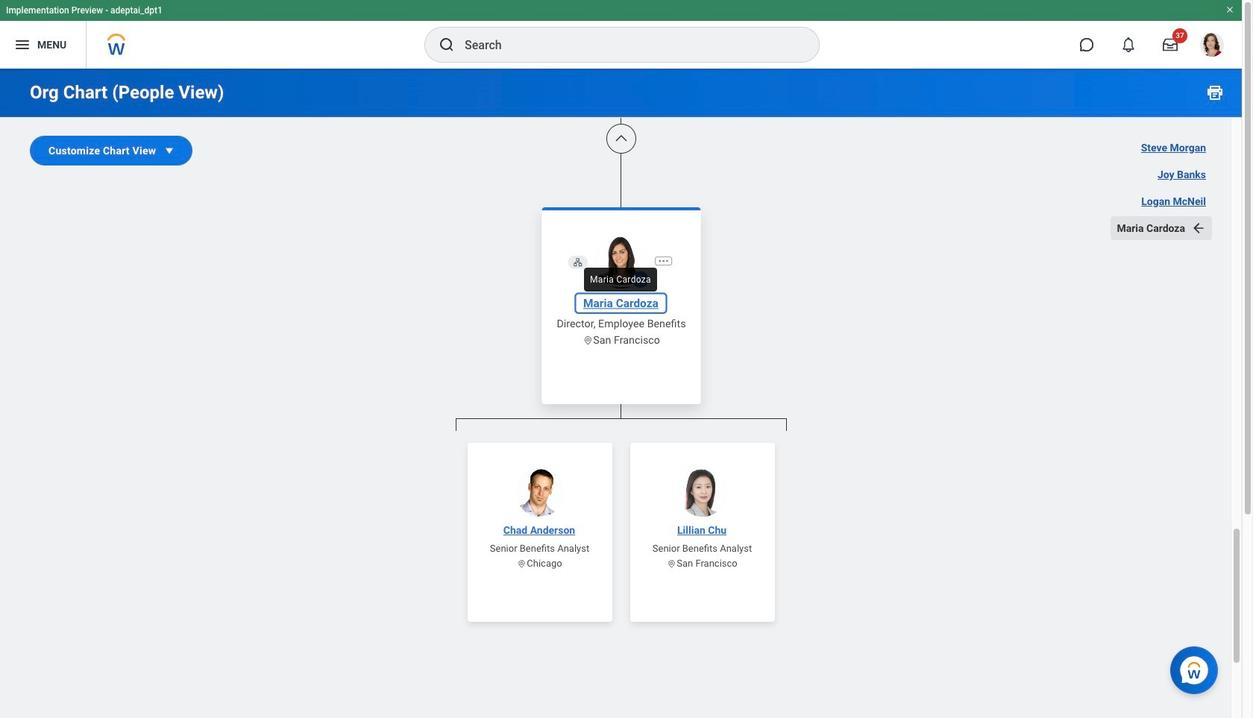 Task type: vqa. For each thing, say whether or not it's contained in the screenshot.
leftmost location icon
yes



Task type: locate. For each thing, give the bounding box(es) containing it.
0 horizontal spatial location image
[[517, 559, 527, 569]]

Search Workday  search field
[[465, 28, 789, 61]]

arrow left image
[[1192, 221, 1207, 236]]

justify image
[[13, 36, 31, 54]]

maria cardoza, maria cardoza, 2 direct reports element
[[456, 431, 787, 719]]

main content
[[0, 0, 1243, 719]]

1 horizontal spatial location image
[[667, 559, 677, 569]]

related actions image
[[657, 254, 670, 267]]

chevron up image
[[614, 131, 629, 146]]

caret down image
[[162, 143, 177, 158]]

tooltip
[[581, 265, 661, 295]]

view team image
[[573, 257, 583, 267]]

location image
[[517, 559, 527, 569], [667, 559, 677, 569]]

banner
[[0, 0, 1243, 69]]



Task type: describe. For each thing, give the bounding box(es) containing it.
location image
[[583, 334, 593, 345]]

print org chart image
[[1207, 84, 1225, 102]]

close environment banner image
[[1226, 5, 1235, 14]]

1 location image from the left
[[517, 559, 527, 569]]

notifications large image
[[1122, 37, 1137, 52]]

inbox large image
[[1164, 37, 1179, 52]]

2 location image from the left
[[667, 559, 677, 569]]

search image
[[438, 36, 456, 54]]

profile logan mcneil image
[[1201, 33, 1225, 60]]



